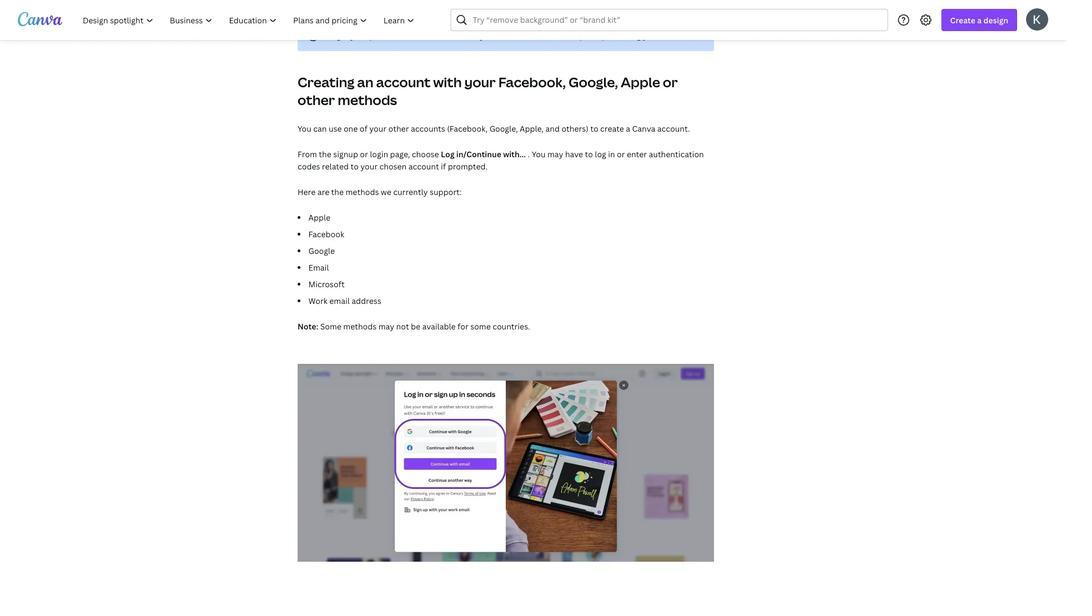 Task type: vqa. For each thing, say whether or not it's contained in the screenshot.
may inside . YOU MAY HAVE TO LOG IN OR ENTER AUTHENTICATION CODES RELATED TO YOUR CHOSEN ACCOUNT IF PROMPTED.
yes



Task type: describe. For each thing, give the bounding box(es) containing it.
facebook
[[309, 229, 344, 239]]

here
[[298, 186, 316, 197]]

for
[[458, 321, 469, 331]]

2 vertical spatial methods
[[344, 321, 377, 331]]

forgot your password? you can reset it anytime . you can also learn tips on protecting your account .
[[325, 30, 695, 41]]

log
[[441, 149, 455, 159]]

some
[[471, 321, 491, 331]]

create
[[951, 15, 976, 25]]

Try "remove background" or "brand kit" search field
[[473, 9, 882, 31]]

address
[[352, 295, 382, 306]]

work email address
[[309, 295, 382, 306]]

reset it anytime link
[[443, 30, 501, 41]]

we
[[381, 186, 392, 197]]

1 vertical spatial google,
[[490, 123, 518, 134]]

on
[[591, 30, 600, 41]]

you inside . you may have to log in or enter authentication codes related to your chosen account if prompted.
[[532, 149, 546, 159]]

signup
[[334, 149, 358, 159]]

your inside creating an account with your facebook, google, apple or other methods
[[465, 73, 496, 91]]

2 vertical spatial to
[[351, 161, 359, 171]]

learn
[[554, 30, 573, 41]]

. you may have to log in or enter authentication codes related to your chosen account if prompted.
[[298, 149, 704, 171]]

may inside . you may have to log in or enter authentication codes related to your chosen account if prompted.
[[548, 149, 564, 159]]

from the signup or login page, choose log in/continue with...
[[298, 149, 526, 159]]

page,
[[390, 149, 410, 159]]

here are the methods we currently support:
[[298, 186, 462, 197]]

it
[[464, 30, 469, 41]]

reset
[[443, 30, 462, 41]]

create a design
[[951, 15, 1009, 25]]

one
[[344, 123, 358, 134]]

account inside creating an account with your facebook, google, apple or other methods
[[376, 73, 431, 91]]

an
[[357, 73, 374, 91]]

available
[[423, 321, 456, 331]]

create
[[601, 123, 625, 134]]

or inside . you may have to log in or enter authentication codes related to your chosen account if prompted.
[[617, 149, 625, 159]]

some
[[320, 321, 342, 331]]

note:
[[298, 321, 319, 331]]

1 vertical spatial a
[[626, 123, 631, 134]]

other inside creating an account with your facebook, google, apple or other methods
[[298, 91, 335, 109]]

and
[[546, 123, 560, 134]]

kendall parks image
[[1027, 8, 1049, 30]]

google, inside creating an account with your facebook, google, apple or other methods
[[569, 73, 618, 91]]

work
[[309, 295, 328, 306]]

authentication
[[649, 149, 704, 159]]

0 horizontal spatial or
[[360, 149, 368, 159]]

email
[[309, 262, 329, 273]]

0 vertical spatial account
[[663, 30, 693, 41]]

in/continue
[[457, 149, 502, 159]]

2 horizontal spatial .
[[693, 30, 695, 41]]

create a design button
[[942, 9, 1018, 31]]

(facebook,
[[447, 123, 488, 134]]

codes
[[298, 161, 320, 171]]

tips
[[575, 30, 589, 41]]

login
[[370, 149, 388, 159]]



Task type: locate. For each thing, give the bounding box(es) containing it.
0 vertical spatial may
[[548, 149, 564, 159]]

enter
[[627, 149, 647, 159]]

0 horizontal spatial may
[[379, 321, 395, 331]]

may
[[548, 149, 564, 159], [379, 321, 395, 331]]

0 vertical spatial apple
[[621, 73, 661, 91]]

the up related
[[319, 149, 332, 159]]

apple up "facebook"
[[309, 212, 331, 223]]

a inside dropdown button
[[978, 15, 982, 25]]

you right anytime in the top of the page
[[505, 30, 519, 41]]

null image
[[298, 346, 715, 580]]

a left canva
[[626, 123, 631, 134]]

can left "reset"
[[428, 30, 441, 41]]

a left "design"
[[978, 15, 982, 25]]

0 vertical spatial the
[[319, 149, 332, 159]]

the
[[319, 149, 332, 159], [332, 186, 344, 197]]

2 vertical spatial account
[[409, 161, 439, 171]]

apple
[[621, 73, 661, 91], [309, 212, 331, 223]]

note: some methods may not be available for some countries.
[[298, 321, 530, 331]]

related
[[322, 161, 349, 171]]

0 horizontal spatial can
[[314, 123, 327, 134]]

support:
[[430, 186, 462, 197]]

1 horizontal spatial or
[[617, 149, 625, 159]]

protecting your account link
[[602, 30, 693, 41]]

with...
[[504, 149, 526, 159]]

1 horizontal spatial other
[[389, 123, 409, 134]]

1 horizontal spatial a
[[978, 15, 982, 25]]

protecting
[[602, 30, 642, 41]]

facebook,
[[499, 73, 566, 91]]

currently
[[394, 186, 428, 197]]

countries.
[[493, 321, 530, 331]]

0 horizontal spatial .
[[501, 30, 504, 41]]

apple,
[[520, 123, 544, 134]]

google,
[[569, 73, 618, 91], [490, 123, 518, 134]]

anytime
[[471, 30, 501, 41]]

choose
[[412, 149, 439, 159]]

google, down on
[[569, 73, 618, 91]]

methods
[[338, 91, 397, 109], [346, 186, 379, 197], [344, 321, 377, 331]]

canva
[[633, 123, 656, 134]]

be
[[411, 321, 421, 331]]

1 horizontal spatial apple
[[621, 73, 661, 91]]

google, up with...
[[490, 123, 518, 134]]

your inside . you may have to log in or enter authentication codes related to your chosen account if prompted.
[[361, 161, 378, 171]]

1 vertical spatial may
[[379, 321, 395, 331]]

to
[[591, 123, 599, 134], [585, 149, 593, 159], [351, 161, 359, 171]]

1 horizontal spatial google,
[[569, 73, 618, 91]]

have
[[566, 149, 584, 159]]

you right password?
[[412, 30, 426, 41]]

your right forgot
[[351, 30, 368, 41]]

0 horizontal spatial google,
[[490, 123, 518, 134]]

from
[[298, 149, 317, 159]]

account
[[663, 30, 693, 41], [376, 73, 431, 91], [409, 161, 439, 171]]

methods up 'of'
[[338, 91, 397, 109]]

2 horizontal spatial can
[[521, 30, 535, 41]]

your right with
[[465, 73, 496, 91]]

top level navigation element
[[76, 9, 424, 31]]

0 vertical spatial other
[[298, 91, 335, 109]]

your
[[351, 30, 368, 41], [643, 30, 661, 41], [465, 73, 496, 91], [370, 123, 387, 134], [361, 161, 378, 171]]

0 vertical spatial to
[[591, 123, 599, 134]]

may left have
[[548, 149, 564, 159]]

can
[[428, 30, 441, 41], [521, 30, 535, 41], [314, 123, 327, 134]]

you can use one of your other accounts (facebook, google, apple, and others) to create a canva account.
[[298, 123, 691, 134]]

or right in
[[617, 149, 625, 159]]

google
[[309, 245, 335, 256]]

email
[[330, 295, 350, 306]]

methods inside creating an account with your facebook, google, apple or other methods
[[338, 91, 397, 109]]

. inside . you may have to log in or enter authentication codes related to your chosen account if prompted.
[[528, 149, 530, 159]]

creating an account with your facebook, google, apple or other methods
[[298, 73, 678, 109]]

creating
[[298, 73, 355, 91]]

1 vertical spatial other
[[389, 123, 409, 134]]

others)
[[562, 123, 589, 134]]

other
[[298, 91, 335, 109], [389, 123, 409, 134]]

microsoft
[[309, 279, 345, 289]]

a
[[978, 15, 982, 25], [626, 123, 631, 134]]

you right with...
[[532, 149, 546, 159]]

your down login
[[361, 161, 378, 171]]

0 vertical spatial methods
[[338, 91, 397, 109]]

0 horizontal spatial apple
[[309, 212, 331, 223]]

1 vertical spatial account
[[376, 73, 431, 91]]

the right are
[[332, 186, 344, 197]]

apple up canva
[[621, 73, 661, 91]]

are
[[318, 186, 330, 197]]

can left use
[[314, 123, 327, 134]]

1 vertical spatial methods
[[346, 186, 379, 197]]

1 horizontal spatial may
[[548, 149, 564, 159]]

or
[[663, 73, 678, 91], [360, 149, 368, 159], [617, 149, 625, 159]]

2 horizontal spatial or
[[663, 73, 678, 91]]

also
[[536, 30, 552, 41]]

0 horizontal spatial other
[[298, 91, 335, 109]]

or up account. on the top right of the page
[[663, 73, 678, 91]]

1 vertical spatial the
[[332, 186, 344, 197]]

to left create
[[591, 123, 599, 134]]

methods down address
[[344, 321, 377, 331]]

chosen
[[380, 161, 407, 171]]

methods left we
[[346, 186, 379, 197]]

1 vertical spatial to
[[585, 149, 593, 159]]

apple inside creating an account with your facebook, google, apple or other methods
[[621, 73, 661, 91]]

may left not
[[379, 321, 395, 331]]

design
[[984, 15, 1009, 25]]

account.
[[658, 123, 691, 134]]

to left log
[[585, 149, 593, 159]]

if
[[441, 161, 446, 171]]

or inside creating an account with your facebook, google, apple or other methods
[[663, 73, 678, 91]]

log
[[595, 149, 607, 159]]

0 vertical spatial google,
[[569, 73, 618, 91]]

in
[[609, 149, 615, 159]]

not
[[396, 321, 409, 331]]

0 horizontal spatial a
[[626, 123, 631, 134]]

to down signup
[[351, 161, 359, 171]]

0 vertical spatial a
[[978, 15, 982, 25]]

can left also
[[521, 30, 535, 41]]

1 vertical spatial apple
[[309, 212, 331, 223]]

prompted.
[[448, 161, 488, 171]]

1 horizontal spatial can
[[428, 30, 441, 41]]

password?
[[370, 30, 410, 41]]

or left login
[[360, 149, 368, 159]]

1 horizontal spatial .
[[528, 149, 530, 159]]

of
[[360, 123, 368, 134]]

.
[[501, 30, 504, 41], [693, 30, 695, 41], [528, 149, 530, 159]]

your right 'of'
[[370, 123, 387, 134]]

with
[[434, 73, 462, 91]]

other up page,
[[389, 123, 409, 134]]

you up from
[[298, 123, 312, 134]]

your right protecting
[[643, 30, 661, 41]]

forgot
[[325, 30, 349, 41]]

account inside . you may have to log in or enter authentication codes related to your chosen account if prompted.
[[409, 161, 439, 171]]

accounts
[[411, 123, 446, 134]]

other up use
[[298, 91, 335, 109]]

you
[[412, 30, 426, 41], [505, 30, 519, 41], [298, 123, 312, 134], [532, 149, 546, 159]]

use
[[329, 123, 342, 134]]



